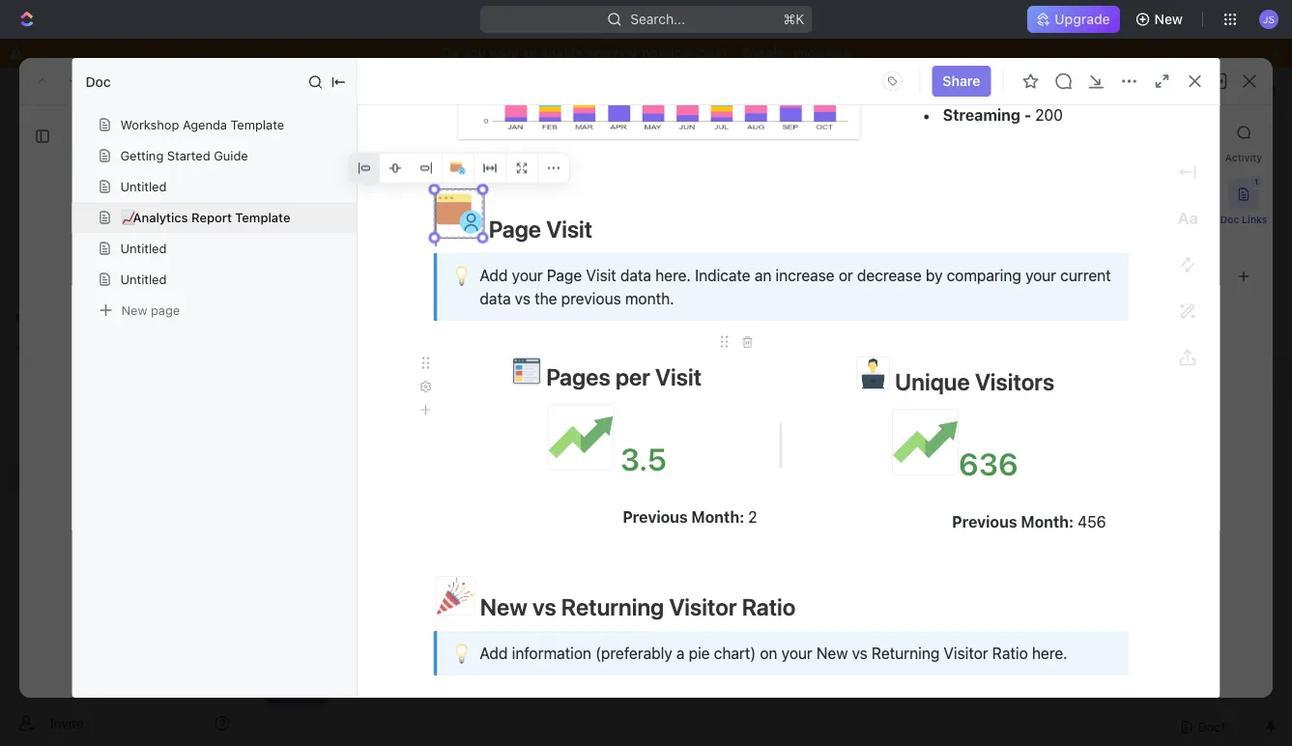 Task type: describe. For each thing, give the bounding box(es) containing it.
new page
[[121, 303, 180, 318]]

-
[[1024, 106, 1031, 124]]

add left the
[[475, 303, 498, 317]]

dashboards link
[[8, 221, 238, 252]]

board
[[318, 208, 356, 224]]

references
[[852, 293, 934, 312]]

calendar
[[451, 208, 508, 224]]

add left information
[[480, 644, 508, 663]]

onboarding checklist button element
[[270, 680, 285, 695]]

team space /
[[282, 83, 371, 99]]

here. inside 'add your page visit data here. indicate an increase or decrease by comparing your current data vs the previous month.'
[[655, 266, 691, 285]]

86dqk6r6a
[[164, 131, 226, 145]]

increase
[[775, 266, 834, 285]]

project for rightmost project 2 link
[[491, 83, 536, 99]]

subtasks button
[[85, 498, 742, 544]]

subtasks
[[85, 510, 160, 531]]

js
[[1264, 13, 1275, 24]]

month: for 456
[[1021, 513, 1074, 531]]

or
[[838, 266, 853, 285]]

0 vertical spatial on
[[965, 74, 979, 88]]

share button up 200
[[1026, 66, 1087, 97]]

the
[[534, 289, 557, 308]]

task left 3
[[347, 550, 376, 566]]

assigned to
[[315, 232, 391, 247]]

by
[[926, 266, 943, 285]]

1 horizontal spatial vs
[[532, 594, 556, 621]]

1 horizontal spatial data
[[620, 266, 651, 285]]

/
[[367, 83, 371, 99]]

progress
[[331, 303, 394, 317]]

new button
[[1128, 4, 1195, 35]]

0 vertical spatial team space link
[[258, 79, 363, 102]]

details button
[[85, 445, 150, 480]]

indicate
[[695, 266, 750, 285]]

chart)
[[714, 644, 756, 663]]

page
[[151, 303, 180, 318]]

add task down task 1
[[347, 399, 404, 415]]

task 3
[[347, 550, 389, 566]]

task 3 link
[[342, 544, 627, 572]]

docs
[[46, 196, 78, 212]]

2 horizontal spatial your
[[1025, 266, 1056, 285]]

0 horizontal spatial on
[[760, 644, 777, 663]]

1 horizontal spatial your
[[781, 644, 812, 663]]

table
[[544, 208, 578, 224]]

page inside 'add your page visit data here. indicate an increase or decrease by comparing your current data vs the previous month.'
[[547, 266, 582, 285]]

browser
[[587, 45, 639, 61]]

1 vertical spatial 1
[[380, 365, 386, 381]]

customize
[[1128, 208, 1196, 224]]

you
[[463, 45, 486, 61]]

started
[[167, 148, 210, 163]]

task down progress
[[347, 365, 376, 381]]

0 vertical spatial visitor
[[669, 594, 737, 621]]

assignees
[[763, 257, 821, 270]]

task left activity
[[1182, 153, 1211, 169]]

1 inside "button"
[[1255, 177, 1259, 186]]

add task button down task 1
[[338, 396, 412, 419]]

previous
[[561, 289, 621, 308]]

task sidebar content section
[[808, 105, 1214, 698]]

getting
[[120, 148, 164, 163]]

Search tasks... text field
[[1052, 249, 1245, 278]]

⌘k
[[784, 11, 805, 27]]

0 horizontal spatial returning
[[561, 594, 664, 621]]

new for new vs returning visitor ratio
[[480, 594, 527, 621]]

do
[[441, 45, 459, 61]]

pages
[[546, 363, 610, 390]]

task 1
[[347, 365, 386, 381]]

notifications?
[[642, 45, 729, 61]]

month.
[[625, 289, 674, 308]]

add task button left the
[[452, 298, 534, 321]]

team for team space /
[[282, 83, 316, 99]]

add down task 1
[[347, 399, 372, 415]]

home link
[[8, 123, 238, 154]]

new for new
[[1155, 11, 1183, 27]]

💡 for add your page visit data here. indicate an increase or decrease by comparing your current data vs the previous month.
[[451, 265, 468, 286]]

doc for doc links
[[1221, 214, 1240, 225]]

projects
[[58, 438, 109, 454]]

onboarding checklist button image
[[270, 680, 285, 695]]

month: for 2
[[691, 508, 744, 526]]

automations
[[1127, 83, 1208, 99]]

add task button down task 3
[[338, 581, 412, 604]]

project 2 up the board
[[293, 145, 408, 176]]

0 horizontal spatial to
[[378, 232, 391, 247]]

3
[[380, 550, 389, 566]]

inbox
[[46, 163, 80, 179]]

unique visitors
[[890, 368, 1054, 395]]

1 vertical spatial team space link
[[46, 398, 234, 429]]

3.5
[[614, 441, 666, 478]]

doc for doc
[[86, 74, 111, 90]]

project 2 for rightmost project 2 link
[[491, 83, 548, 99]]

upgrade
[[1055, 11, 1110, 27]]

want
[[489, 45, 520, 61]]

1 horizontal spatial returning
[[872, 644, 940, 663]]

workshop agenda template
[[120, 117, 284, 132]]

1 button
[[1229, 176, 1263, 210]]

in
[[316, 303, 328, 317]]

200
[[1035, 106, 1063, 124]]

calendar link
[[447, 203, 508, 230]]

invite
[[50, 715, 84, 731]]

0 horizontal spatial relationships
[[91, 303, 177, 319]]

(preferably
[[595, 644, 672, 663]]

space for team space /
[[320, 83, 359, 99]]

dates
[[539, 232, 577, 247]]

pie
[[688, 644, 710, 663]]

previous for previous month: 456
[[952, 513, 1017, 531]]

visitors
[[975, 368, 1054, 395]]

add task up customize
[[1153, 153, 1211, 169]]

0 horizontal spatial page
[[488, 216, 541, 243]]

unique
[[895, 368, 970, 395]]

created on nov 17
[[918, 74, 1019, 88]]

do you want to enable browser notifications? enable hide this
[[441, 45, 851, 61]]

created
[[918, 74, 962, 88]]

dashboards
[[46, 229, 121, 245]]

add task left the
[[475, 303, 526, 317]]

assignees button
[[739, 252, 829, 275]]

86dqk6r6a button
[[156, 127, 234, 150]]

task 2
[[347, 516, 388, 532]]

task down 3
[[376, 584, 404, 600]]

project up the board
[[293, 145, 380, 176]]



Task type: locate. For each thing, give the bounding box(es) containing it.
add down calendar
[[480, 266, 508, 285]]

1 vertical spatial visit
[[586, 266, 616, 285]]

streaming - 200
[[943, 106, 1063, 124]]

💡 for add information (preferably a pie chart) on your new vs returning visitor ratio here.
[[451, 643, 468, 664]]

space up projects link
[[84, 406, 123, 422]]

status
[[91, 232, 132, 247]]

3 untitled from the top
[[120, 272, 167, 287]]

2/5
[[300, 681, 316, 692]]

team left / at the left top
[[282, 83, 316, 99]]

an
[[754, 266, 771, 285]]

0 vertical spatial team
[[282, 83, 316, 99]]

add inside 'add your page visit data here. indicate an increase or decrease by comparing your current data vs the previous month.'
[[480, 266, 508, 285]]

data up "month."
[[620, 266, 651, 285]]

template for workshop agenda template
[[231, 117, 284, 132]]

to right want
[[524, 45, 537, 61]]

page visit
[[483, 216, 592, 243]]

space left / at the left top
[[320, 83, 359, 99]]

enable
[[742, 45, 785, 61]]

2 untitled from the top
[[120, 241, 167, 256]]

nov
[[982, 74, 1003, 88]]

automations button
[[1117, 76, 1217, 105]]

vs inside 'add your page visit data here. indicate an increase or decrease by comparing your current data vs the previous month.'
[[515, 289, 530, 308]]

share button right -
[[1048, 75, 1108, 106]]

1 horizontal spatial 1
[[1255, 177, 1259, 186]]

1 untitled from the top
[[120, 179, 167, 194]]

project down want
[[491, 83, 536, 99]]

add up customize
[[1153, 153, 1178, 169]]

visitor
[[669, 594, 737, 621], [944, 644, 988, 663]]

1 down activity
[[1255, 177, 1259, 186]]

task up task 3
[[347, 516, 376, 532]]

links
[[1242, 214, 1268, 225]]

data
[[620, 266, 651, 285], [480, 289, 511, 308]]

📈analytics
[[120, 210, 188, 225]]

0 vertical spatial hide
[[794, 45, 824, 61]]

space for team space
[[84, 406, 123, 422]]

spaces
[[15, 343, 56, 357]]

previous
[[622, 508, 688, 526], [952, 513, 1017, 531]]

2 vertical spatial untitled
[[120, 272, 167, 287]]

docs link
[[8, 189, 238, 219]]

0 horizontal spatial doc
[[86, 74, 111, 90]]

on left nov
[[965, 74, 979, 88]]

0 vertical spatial vs
[[515, 289, 530, 308]]

hide right by
[[961, 257, 987, 270]]

task 2 link
[[342, 510, 627, 539]]

0 horizontal spatial hide
[[794, 45, 824, 61]]

0 horizontal spatial team space link
[[46, 398, 234, 429]]

💡
[[451, 265, 468, 286], [451, 643, 468, 664]]

previous for previous month: 2
[[622, 508, 688, 526]]

untitled up "new page" in the left top of the page
[[120, 272, 167, 287]]

your right chart)
[[781, 644, 812, 663]]

new for new page
[[121, 303, 147, 318]]

report
[[191, 210, 232, 225]]

task 1 link
[[342, 360, 627, 388]]

add task button up customize
[[1141, 146, 1223, 177]]

task left the
[[501, 303, 526, 317]]

0 vertical spatial data
[[620, 266, 651, 285]]

1 vertical spatial team
[[46, 406, 80, 422]]

0 vertical spatial returning
[[561, 594, 664, 621]]

inbox link
[[8, 156, 238, 187]]

Edit task name text field
[[85, 167, 742, 204]]

untitled down 📈analytics
[[120, 241, 167, 256]]

1 horizontal spatial team
[[282, 83, 316, 99]]

team space
[[46, 406, 123, 422]]

team right team space, , element
[[46, 406, 80, 422]]

1 horizontal spatial month:
[[1021, 513, 1074, 531]]

vs
[[515, 289, 530, 308], [532, 594, 556, 621], [852, 644, 867, 663]]

project 2 link left / at the left top
[[294, 73, 350, 89]]

dropdown menu image
[[877, 66, 908, 97]]

💡 left information
[[451, 643, 468, 664]]

task down task 1
[[376, 399, 404, 415]]

enable
[[540, 45, 583, 61]]

0 horizontal spatial your
[[512, 266, 543, 285]]

1 horizontal spatial relationships
[[832, 124, 952, 147]]

add your page visit data here. indicate an increase or decrease by comparing your current data vs the previous month.
[[480, 266, 1115, 308]]

template up guide
[[231, 117, 284, 132]]

projects link
[[58, 431, 184, 462]]

0 horizontal spatial vs
[[515, 289, 530, 308]]

project 2 inside project 2 link
[[491, 83, 548, 99]]

team space link left / at the left top
[[258, 79, 363, 102]]

tree inside sidebar navigation
[[8, 365, 238, 659]]

add
[[1153, 153, 1178, 169], [480, 266, 508, 285], [475, 303, 498, 317], [347, 399, 372, 415], [347, 584, 372, 600], [480, 644, 508, 663]]

1 vertical spatial relationships
[[91, 303, 177, 319]]

1 horizontal spatial space
[[320, 83, 359, 99]]

0 vertical spatial template
[[231, 117, 284, 132]]

upgrade link
[[1028, 6, 1120, 33]]

user group image
[[103, 75, 117, 87]]

1 horizontal spatial doc
[[1221, 214, 1240, 225]]

0 horizontal spatial month:
[[691, 508, 744, 526]]

0 horizontal spatial ratio
[[742, 594, 796, 621]]

1 vertical spatial hide
[[961, 257, 987, 270]]

comparing
[[947, 266, 1021, 285]]

1 horizontal spatial team space link
[[258, 79, 363, 102]]

0 vertical spatial relationships
[[832, 124, 952, 147]]

hide inside "button"
[[961, 257, 987, 270]]

1 horizontal spatial page
[[547, 266, 582, 285]]

0 horizontal spatial space
[[84, 406, 123, 422]]

new vs returning visitor ratio
[[475, 594, 796, 621]]

assigned
[[315, 232, 374, 247]]

0 vertical spatial space
[[320, 83, 359, 99]]

1 vertical spatial untitled
[[120, 241, 167, 256]]

0 horizontal spatial project 2 link
[[294, 73, 350, 89]]

0 vertical spatial here.
[[655, 266, 691, 285]]

current
[[1060, 266, 1111, 285]]

activity
[[1226, 152, 1263, 163]]

1 vertical spatial here.
[[1032, 644, 1067, 663]]

1 horizontal spatial on
[[965, 74, 979, 88]]

untitled down getting at left
[[120, 179, 167, 194]]

0 vertical spatial ratio
[[742, 594, 796, 621]]

home
[[46, 130, 83, 146]]

previous down the 3.5
[[622, 508, 688, 526]]

doc
[[86, 74, 111, 90], [1221, 214, 1240, 225]]

project 2 down want
[[491, 83, 548, 99]]

project
[[294, 73, 338, 89], [491, 83, 536, 99], [293, 145, 380, 176]]

new inside button
[[1155, 11, 1183, 27]]

in progress
[[316, 303, 394, 317]]

project for left project 2 link
[[294, 73, 338, 89]]

1 vertical spatial doc
[[1221, 214, 1240, 225]]

favorites
[[15, 310, 66, 324]]

project 2 link
[[294, 73, 350, 89], [467, 79, 553, 102]]

sidebar navigation
[[0, 68, 247, 746]]

agenda
[[183, 117, 227, 132]]

0 vertical spatial to
[[524, 45, 537, 61]]

0 vertical spatial 1
[[1255, 177, 1259, 186]]

636
[[959, 446, 1018, 482]]

2 💡 from the top
[[451, 643, 468, 664]]

0 horizontal spatial visitor
[[669, 594, 737, 621]]

add down task 3
[[347, 584, 372, 600]]

template right report
[[235, 210, 290, 225]]

decrease
[[857, 266, 922, 285]]

guide
[[214, 148, 248, 163]]

1 vertical spatial space
[[84, 406, 123, 422]]

1 vertical spatial visitor
[[944, 644, 988, 663]]

add task
[[1153, 153, 1211, 169], [475, 303, 526, 317], [347, 399, 404, 415], [347, 584, 404, 600]]

1 down progress
[[380, 365, 386, 381]]

to
[[524, 45, 537, 61], [378, 232, 391, 247]]

table link
[[540, 203, 578, 230]]

0 horizontal spatial data
[[480, 289, 511, 308]]

a
[[676, 644, 684, 663]]

project 2 link down want
[[467, 79, 553, 102]]

1 horizontal spatial visitor
[[944, 644, 988, 663]]

2 vertical spatial visit
[[655, 363, 701, 390]]

doc up home link
[[86, 74, 111, 90]]

0 horizontal spatial 1
[[380, 365, 386, 381]]

team space link
[[258, 79, 363, 102], [46, 398, 234, 429]]

0 vertical spatial visit
[[546, 216, 592, 243]]

project left / at the left top
[[294, 73, 338, 89]]

this
[[828, 45, 851, 61]]

new
[[1155, 11, 1183, 27], [121, 303, 147, 318], [480, 594, 527, 621], [816, 644, 848, 663]]

untitled
[[120, 179, 167, 194], [120, 241, 167, 256], [120, 272, 167, 287]]

1 horizontal spatial ratio
[[992, 644, 1028, 663]]

data left the
[[480, 289, 511, 308]]

tree
[[8, 365, 238, 659]]

to right assigned
[[378, 232, 391, 247]]

2 horizontal spatial vs
[[852, 644, 867, 663]]

1 vertical spatial returning
[[872, 644, 940, 663]]

doc links
[[1221, 214, 1268, 225]]

search...
[[630, 11, 685, 27]]

1 vertical spatial ratio
[[992, 644, 1028, 663]]

add information (preferably a pie chart) on your new vs returning visitor ratio here.
[[480, 644, 1067, 663]]

team inside sidebar navigation
[[46, 406, 80, 422]]

visit inside 'add your page visit data here. indicate an increase or decrease by comparing your current data vs the previous month.'
[[586, 266, 616, 285]]

1 vertical spatial to
[[378, 232, 391, 247]]

relationships inside "task sidebar content" section
[[832, 124, 952, 147]]

project 2 for left project 2 link
[[294, 73, 350, 89]]

💡 down calendar link
[[451, 265, 468, 286]]

1 vertical spatial page
[[547, 266, 582, 285]]

1 vertical spatial data
[[480, 289, 511, 308]]

1 vertical spatial template
[[235, 210, 290, 225]]

workshop
[[120, 117, 179, 132]]

ratio
[[742, 594, 796, 621], [992, 644, 1028, 663]]

task sidebar navigation tab list
[[1221, 117, 1268, 292]]

17
[[1007, 74, 1019, 88]]

your up the
[[512, 266, 543, 285]]

1 horizontal spatial hide
[[961, 257, 987, 270]]

0 horizontal spatial previous
[[622, 508, 688, 526]]

1 horizontal spatial previous
[[952, 513, 1017, 531]]

project 2 left / at the left top
[[294, 73, 350, 89]]

0 vertical spatial doc
[[86, 74, 111, 90]]

add task down task 3
[[347, 584, 404, 600]]

template for 📈analytics report template
[[235, 210, 290, 225]]

team space, , element
[[17, 404, 37, 423]]

previous month: 2
[[622, 508, 757, 526]]

pages per visit
[[541, 363, 701, 390]]

2
[[342, 73, 350, 89], [540, 83, 548, 99], [386, 145, 402, 176], [748, 508, 757, 526], [380, 516, 388, 532]]

space inside sidebar navigation
[[84, 406, 123, 422]]

relationships down dropdown menu icon
[[832, 124, 952, 147]]

1 horizontal spatial project 2 link
[[467, 79, 553, 102]]

1 vertical spatial on
[[760, 644, 777, 663]]

previous down 636
[[952, 513, 1017, 531]]

0 vertical spatial untitled
[[120, 179, 167, 194]]

js button
[[1254, 4, 1285, 35]]

1 vertical spatial vs
[[532, 594, 556, 621]]

0 vertical spatial 💡
[[451, 265, 468, 286]]

per
[[615, 363, 650, 390]]

tree containing team space
[[8, 365, 238, 659]]

0 horizontal spatial here.
[[655, 266, 691, 285]]

456
[[1078, 513, 1106, 531]]

doc left links
[[1221, 214, 1240, 225]]

streaming
[[943, 106, 1020, 124]]

relationships down status
[[91, 303, 177, 319]]

0 horizontal spatial team
[[46, 406, 80, 422]]

hide left this
[[794, 45, 824, 61]]

space
[[320, 83, 359, 99], [84, 406, 123, 422]]

1 horizontal spatial to
[[524, 45, 537, 61]]

doc inside task sidebar navigation tab list
[[1221, 214, 1240, 225]]

1 💡 from the top
[[451, 265, 468, 286]]

team space link up projects link
[[46, 398, 234, 429]]

0 vertical spatial page
[[488, 216, 541, 243]]

2 vertical spatial vs
[[852, 644, 867, 663]]

1 horizontal spatial here.
[[1032, 644, 1067, 663]]

1 vertical spatial 💡
[[451, 643, 468, 664]]

your left current on the right of the page
[[1025, 266, 1056, 285]]

on right chart)
[[760, 644, 777, 663]]

team for team space
[[46, 406, 80, 422]]



Task type: vqa. For each thing, say whether or not it's contained in the screenshot.
vs inside the the "Add your Page Visit data here. Indicate an increase or decrease by comparing your current data vs the previous month."
yes



